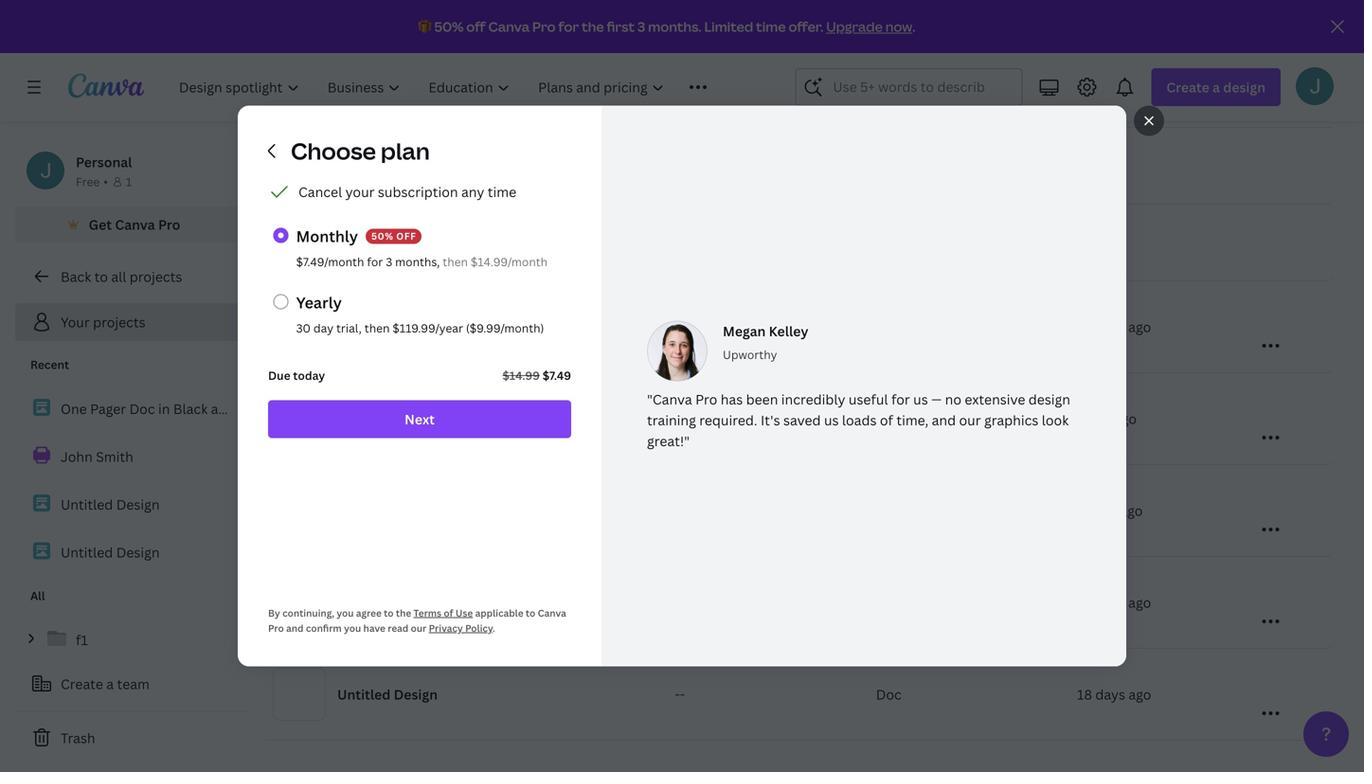 Task type: locate. For each thing, give the bounding box(es) containing it.
3 down 50% off
[[386, 254, 392, 269]]

-- for 15 days ago
[[675, 318, 685, 336]]

15 days ago up 18 days ago
[[1077, 593, 1151, 611]]

0 vertical spatial and
[[932, 411, 956, 429]]

15 up 1 day ago
[[1077, 318, 1092, 336]]

18 days ago
[[1077, 685, 1151, 703]]

list
[[15, 388, 246, 572]]

use
[[456, 607, 473, 620]]

1 horizontal spatial for
[[558, 18, 579, 36]]

$7.49
[[543, 368, 571, 383]]

design
[[1029, 390, 1070, 408]]

$14.99
[[502, 368, 540, 383]]

to inside applicable to canva pro and confirm you have read our
[[526, 607, 535, 620]]

0 horizontal spatial time
[[488, 183, 516, 201]]

agree
[[356, 607, 382, 620]]

1 vertical spatial untitled design link
[[15, 532, 246, 572]]

list containing john smith
[[15, 388, 246, 572]]

1 horizontal spatial doc
[[876, 685, 902, 703]]

john smith
[[61, 447, 133, 465]]

items
[[346, 329, 377, 345]]

2 horizontal spatial canva
[[538, 607, 566, 620]]

1 vertical spatial and
[[489, 593, 513, 611]]

1 horizontal spatial of
[[880, 411, 893, 429]]

projects inside 'link'
[[93, 313, 146, 331]]

trash
[[61, 729, 95, 747]]

pro up back to all projects link
[[158, 216, 180, 234]]

50% right '🎁'
[[434, 18, 464, 36]]

us down the incredibly
[[824, 411, 839, 429]]

0 horizontal spatial blue
[[557, 593, 586, 611]]

50% up $7.49/month for 3 months, then $14.99/month
[[371, 230, 394, 243]]

7
[[1077, 502, 1084, 520]]

0 vertical spatial .
[[912, 18, 915, 36]]

2 horizontal spatial and
[[932, 411, 956, 429]]

your projects link
[[15, 303, 246, 341]]

pro inside 'button'
[[158, 216, 180, 234]]

of
[[880, 411, 893, 429], [444, 607, 453, 620]]

john smith link
[[15, 436, 246, 476]]

privacy policy link
[[429, 622, 493, 635]]

projects right all
[[130, 268, 182, 286]]

2 vertical spatial and
[[286, 622, 304, 635]]

f1 up create
[[76, 631, 88, 649]]

0 horizontal spatial day
[[313, 320, 333, 336]]

our down the terms
[[411, 622, 427, 635]]

of inside '"canva pro has been incredibly useful for us — no extensive design training required. it's saved us loads of time, and our graphics look great!"'
[[880, 411, 893, 429]]

for inside '"canva pro has been incredibly useful for us — no extensive design training required. it's saved us loads of time, and our graphics look great!"'
[[891, 390, 910, 408]]

0 horizontal spatial for
[[367, 254, 383, 269]]

0 vertical spatial off
[[466, 18, 486, 36]]

the left the first
[[582, 18, 604, 36]]

white
[[516, 593, 554, 611]]

design
[[394, 410, 438, 428], [116, 495, 160, 513], [116, 543, 160, 561], [394, 685, 438, 703]]

canva right the applicable
[[538, 607, 566, 620]]

to left all
[[94, 268, 108, 286]]

required.
[[699, 411, 757, 429]]

3 -- from the top
[[675, 685, 685, 703]]

1 horizontal spatial then
[[443, 254, 468, 269]]

2 vertical spatial for
[[891, 390, 910, 408]]

create a team button
[[15, 665, 246, 703]]

projects right "your"
[[93, 313, 146, 331]]

to for applicable
[[526, 607, 535, 620]]

subscription
[[378, 183, 458, 201]]

1 vertical spatial us
[[824, 411, 839, 429]]

1 horizontal spatial the
[[582, 18, 604, 36]]

0 vertical spatial of
[[880, 411, 893, 429]]

blue right light on the bottom of the page
[[625, 593, 654, 611]]

0 horizontal spatial canva
[[115, 216, 155, 234]]

-
[[675, 318, 680, 336], [680, 318, 685, 336], [675, 410, 680, 428], [680, 410, 685, 428], [675, 685, 680, 703], [680, 685, 685, 703]]

-- down classic
[[675, 685, 685, 703]]

1 vertical spatial .
[[493, 622, 495, 635]]

time
[[756, 18, 786, 36], [488, 183, 516, 201]]

1 horizontal spatial f1
[[337, 309, 349, 327]]

0 vertical spatial --
[[675, 318, 685, 336]]

2 horizontal spatial to
[[526, 607, 535, 620]]

f1
[[337, 309, 349, 327], [76, 631, 88, 649]]

0 horizontal spatial and
[[286, 622, 304, 635]]

trial,
[[336, 320, 362, 336]]

your
[[61, 313, 90, 331]]

2 vertical spatial canva
[[538, 607, 566, 620]]

untitled
[[337, 410, 391, 428], [61, 495, 113, 513], [61, 543, 113, 561], [337, 685, 391, 703]]

-- left megan
[[675, 318, 685, 336]]

then for yearly
[[364, 320, 390, 336]]

design up f1 link
[[116, 543, 160, 561]]

time left offer.
[[756, 18, 786, 36]]

has
[[721, 390, 743, 408]]

1 horizontal spatial to
[[384, 607, 394, 620]]

1 vertical spatial for
[[367, 254, 383, 269]]

your projects
[[61, 313, 146, 331]]

1 vertical spatial time
[[488, 183, 516, 201]]

1 vertical spatial then
[[364, 320, 390, 336]]

2 horizontal spatial for
[[891, 390, 910, 408]]

top level navigation element
[[167, 68, 750, 106]]

1
[[126, 174, 132, 189], [1077, 410, 1084, 428]]

1 vertical spatial our
[[411, 622, 427, 635]]

light
[[589, 593, 622, 611]]

1 horizontal spatial our
[[959, 411, 981, 429]]

the up read
[[396, 607, 411, 620]]

1 vertical spatial canva
[[115, 216, 155, 234]]

0 vertical spatial day
[[313, 320, 333, 336]]

1 horizontal spatial time
[[756, 18, 786, 36]]

megan kelley upworthy
[[723, 322, 808, 362]]

for up whiteboard
[[891, 390, 910, 408]]

been
[[746, 390, 778, 408]]

to for back
[[94, 268, 108, 286]]

to right the applicable
[[526, 607, 535, 620]]

1 horizontal spatial off
[[466, 18, 486, 36]]

3
[[637, 18, 645, 36], [386, 254, 392, 269]]

days right 18
[[1095, 685, 1125, 703]]

1 for 1
[[126, 174, 132, 189]]

days down 7 days ago
[[1095, 593, 1125, 611]]

pro left has
[[695, 390, 717, 408]]

0 horizontal spatial 50%
[[371, 230, 394, 243]]

uploads
[[337, 234, 391, 252]]

1 horizontal spatial 50%
[[434, 18, 464, 36]]

0 vertical spatial untitled design link
[[15, 484, 246, 524]]

1 vertical spatial f1
[[76, 631, 88, 649]]

untitled design up f1 link
[[61, 543, 160, 561]]

saved
[[783, 411, 821, 429]]

day inside yearly 30 day trial, then $119.99/year ($9.99/month)
[[313, 320, 333, 336]]

1 vertical spatial day
[[1087, 410, 1111, 428]]

untitled design link down john smith link
[[15, 484, 246, 524]]

free •
[[76, 174, 108, 189]]

sort by image
[[261, 101, 318, 122]]

0 vertical spatial doc
[[406, 593, 432, 611]]

pro down by
[[268, 622, 284, 635]]

you inside applicable to canva pro and confirm you have read our
[[344, 622, 361, 635]]

canva right get
[[115, 216, 155, 234]]

15 days ago up 1 day ago
[[1077, 318, 1151, 336]]

--
[[675, 318, 685, 336], [675, 410, 685, 428], [675, 685, 685, 703]]

0 horizontal spatial to
[[94, 268, 108, 286]]

. down the applicable
[[493, 622, 495, 635]]

our inside '"canva pro has been incredibly useful for us — no extensive design training required. it's saved us loads of time, and our graphics look great!"'
[[959, 411, 981, 429]]

style
[[789, 593, 822, 611]]

1 right look at bottom right
[[1077, 410, 1084, 428]]

0 horizontal spatial .
[[493, 622, 495, 635]]

and down —
[[932, 411, 956, 429]]

3 right the first
[[637, 18, 645, 36]]

0 vertical spatial you
[[337, 607, 354, 620]]

1 15 days ago from the top
[[1077, 318, 1151, 336]]

then for $7.49/month
[[443, 254, 468, 269]]

1 horizontal spatial day
[[1087, 410, 1111, 428]]

0 horizontal spatial f1
[[76, 631, 88, 649]]

any
[[461, 183, 484, 201]]

1 horizontal spatial and
[[489, 593, 513, 611]]

untitled design
[[337, 410, 438, 428], [61, 495, 160, 513], [61, 543, 160, 561], [337, 685, 438, 703]]

1 vertical spatial off
[[396, 230, 416, 243]]

have
[[363, 622, 385, 635]]

0 vertical spatial 3
[[637, 18, 645, 36]]

privacy policy .
[[429, 622, 495, 635]]

for down uploads
[[367, 254, 383, 269]]

yearly 30 day trial, then $119.99/year ($9.99/month)
[[296, 292, 544, 336]]

get canva pro button
[[15, 207, 246, 243]]

0 vertical spatial us
[[913, 390, 928, 408]]

7 days ago
[[1077, 502, 1143, 520]]

1 vertical spatial you
[[344, 622, 361, 635]]

off up months,
[[396, 230, 416, 243]]

back to all projects
[[61, 268, 182, 286]]

untitled design link
[[15, 484, 246, 524], [15, 532, 246, 572]]

and down continuing,
[[286, 622, 304, 635]]

1 vertical spatial 15 days ago
[[1077, 593, 1151, 611]]

us left —
[[913, 390, 928, 408]]

of up 'privacy'
[[444, 607, 453, 620]]

our
[[959, 411, 981, 429], [411, 622, 427, 635]]

0 horizontal spatial 1
[[126, 174, 132, 189]]

18
[[1077, 685, 1092, 703]]

1 horizontal spatial us
[[913, 390, 928, 408]]

and inside applicable to canva pro and confirm you have read our
[[286, 622, 304, 635]]

pro
[[532, 18, 556, 36], [158, 216, 180, 234], [695, 390, 717, 408], [268, 622, 284, 635]]

1 vertical spatial projects
[[93, 313, 146, 331]]

day left 2 at the left top of the page
[[313, 320, 333, 336]]

f1 inside f1 2 items
[[337, 309, 349, 327]]

to up read
[[384, 607, 394, 620]]

1 -- from the top
[[675, 318, 685, 336]]

0 vertical spatial 15
[[1077, 318, 1092, 336]]

upgrade
[[826, 18, 883, 36]]

team
[[117, 675, 150, 693]]

design down john smith link
[[116, 495, 160, 513]]

then right months,
[[443, 254, 468, 269]]

7 days ago button
[[261, 465, 1334, 557], [261, 465, 1334, 557]]

($9.99/month)
[[466, 320, 544, 336]]

projects
[[130, 268, 182, 286], [93, 313, 146, 331]]

blue left light on the bottom of the page
[[557, 593, 586, 611]]

you left have
[[344, 622, 361, 635]]

$14.99 $7.49
[[502, 368, 571, 383]]

0 vertical spatial f1
[[337, 309, 349, 327]]

off right '🎁'
[[466, 18, 486, 36]]

pager
[[367, 593, 403, 611]]

0 horizontal spatial 3
[[386, 254, 392, 269]]

all
[[30, 588, 45, 603]]

-- down "canva
[[675, 410, 685, 428]]

you
[[337, 607, 354, 620], [344, 622, 361, 635]]

you left agree
[[337, 607, 354, 620]]

of left time,
[[880, 411, 893, 429]]

1 vertical spatial of
[[444, 607, 453, 620]]

people
[[671, 103, 716, 121]]

1 right •
[[126, 174, 132, 189]]

2 -- from the top
[[675, 410, 685, 428]]

0 vertical spatial our
[[959, 411, 981, 429]]

1 horizontal spatial canva
[[488, 18, 530, 36]]

15 up 18
[[1077, 593, 1092, 611]]

0 horizontal spatial then
[[364, 320, 390, 336]]

0 horizontal spatial our
[[411, 622, 427, 635]]

canva inside applicable to canva pro and confirm you have read our
[[538, 607, 566, 620]]

untitled design down the smith
[[61, 495, 160, 513]]

1 horizontal spatial 1
[[1077, 410, 1084, 428]]

yearly
[[296, 292, 342, 313]]

1 vertical spatial the
[[396, 607, 411, 620]]

canva
[[488, 18, 530, 36], [115, 216, 155, 234], [538, 607, 566, 620]]

offer.
[[789, 18, 823, 36]]

our down 'no' on the right of page
[[959, 411, 981, 429]]

0 vertical spatial then
[[443, 254, 468, 269]]

1 blue from the left
[[557, 593, 586, 611]]

f1 up 2 at the left top of the page
[[337, 309, 349, 327]]

blue
[[557, 593, 586, 611], [625, 593, 654, 611]]

2
[[337, 329, 343, 345]]

1 horizontal spatial blue
[[625, 593, 654, 611]]

. right the upgrade
[[912, 18, 915, 36]]

$7.49/month for 3 months, then $14.99/month
[[296, 254, 548, 269]]

and right the "black"
[[489, 593, 513, 611]]

canva up top level navigation element
[[488, 18, 530, 36]]

2 vertical spatial --
[[675, 685, 685, 703]]

15
[[1077, 318, 1092, 336], [1077, 593, 1092, 611]]

1 vertical spatial --
[[675, 410, 685, 428]]

0 vertical spatial 15 days ago
[[1077, 318, 1151, 336]]

0 horizontal spatial the
[[396, 607, 411, 620]]

then right trial,
[[364, 320, 390, 336]]

0 horizontal spatial off
[[396, 230, 416, 243]]

free
[[76, 174, 100, 189]]

us
[[913, 390, 928, 408], [824, 411, 839, 429]]

by
[[268, 607, 280, 620]]

0 vertical spatial time
[[756, 18, 786, 36]]

1 horizontal spatial 3
[[637, 18, 645, 36]]

then inside yearly 30 day trial, then $119.99/year ($9.99/month)
[[364, 320, 390, 336]]

0 vertical spatial for
[[558, 18, 579, 36]]

trash link
[[15, 719, 246, 757]]

policy
[[465, 622, 493, 635]]

untitled design link up f1 link
[[15, 532, 246, 572]]

time right any
[[488, 183, 516, 201]]

for left the first
[[558, 18, 579, 36]]

day right look at bottom right
[[1087, 410, 1111, 428]]

None search field
[[795, 68, 1022, 106]]

1 vertical spatial 15
[[1077, 593, 1092, 611]]

$119.99/year
[[393, 320, 463, 336]]

loads
[[842, 411, 877, 429]]

f1 for f1 2 items
[[337, 309, 349, 327]]

0 vertical spatial 1
[[126, 174, 132, 189]]

1 vertical spatial 1
[[1077, 410, 1084, 428]]



Task type: vqa. For each thing, say whether or not it's contained in the screenshot.
The Dinosaurs" on the left bottom of the page
no



Task type: describe. For each thing, give the bounding box(es) containing it.
1 15 from the top
[[1077, 318, 1092, 336]]

due
[[268, 368, 290, 383]]

choose
[[291, 135, 376, 166]]

cancel your subscription any time
[[298, 183, 516, 201]]

due today
[[268, 368, 325, 383]]

privacy
[[429, 622, 463, 635]]

great!"
[[647, 432, 690, 450]]

months,
[[395, 254, 440, 269]]

incredibly
[[781, 390, 845, 408]]

now
[[885, 18, 912, 36]]

2 untitled design link from the top
[[15, 532, 246, 572]]

1 vertical spatial 50%
[[371, 230, 394, 243]]

design down read
[[394, 685, 438, 703]]

uploads button
[[261, 205, 1334, 281]]

our inside applicable to canva pro and confirm you have read our
[[411, 622, 427, 635]]

days right 7
[[1087, 502, 1117, 520]]

0 vertical spatial 50%
[[434, 18, 464, 36]]

look
[[1042, 411, 1069, 429]]

one pager doc in black and white blue light blue classic professional style
[[337, 593, 822, 611]]

extensive
[[965, 390, 1025, 408]]

•
[[103, 174, 108, 189]]

-- for whiteboard
[[675, 410, 685, 428]]

edited
[[1073, 103, 1115, 121]]

50% off
[[371, 230, 416, 243]]

0 horizontal spatial of
[[444, 607, 453, 620]]

-- for doc
[[675, 685, 685, 703]]

a
[[106, 675, 114, 693]]

2 blue from the left
[[625, 593, 654, 611]]

terms of use link
[[414, 607, 473, 620]]

get
[[89, 216, 112, 234]]

back to all projects link
[[15, 258, 246, 296]]

"canva pro has been incredibly useful for us — no extensive design training required. it's saved us loads of time, and our graphics look great!"
[[647, 390, 1070, 450]]

—
[[931, 390, 942, 408]]

create a team
[[61, 675, 150, 693]]

edited button
[[1073, 101, 1259, 122]]

1 untitled design link from the top
[[15, 484, 246, 524]]

kelley
[[769, 322, 808, 340]]

1 day ago
[[1077, 410, 1137, 428]]

first
[[607, 18, 635, 36]]

$14.99/month
[[471, 254, 548, 269]]

get canva pro
[[89, 216, 180, 234]]

limited
[[704, 18, 753, 36]]

time,
[[896, 411, 928, 429]]

0 vertical spatial projects
[[130, 268, 182, 286]]

all
[[111, 268, 126, 286]]

upworthy
[[723, 347, 777, 362]]

choose plan
[[291, 135, 430, 166]]

untitled design down read
[[337, 685, 438, 703]]

🎁 50% off canva pro for the first 3 months. limited time offer. upgrade now .
[[418, 18, 915, 36]]

continuing,
[[282, 607, 334, 620]]

and inside '"canva pro has been incredibly useful for us — no extensive design training required. it's saved us loads of time, and our graphics look great!"'
[[932, 411, 956, 429]]

no
[[945, 390, 961, 408]]

graphics
[[984, 411, 1039, 429]]

0 horizontal spatial us
[[824, 411, 839, 429]]

today
[[293, 368, 325, 383]]

monthly
[[296, 226, 358, 246]]

2 15 from the top
[[1077, 593, 1092, 611]]

recent
[[30, 357, 69, 372]]

megan
[[723, 322, 766, 340]]

next button
[[268, 400, 571, 438]]

type
[[872, 103, 903, 121]]

canva inside 'button'
[[115, 216, 155, 234]]

upgrade now button
[[826, 18, 912, 36]]

f1 for f1
[[76, 631, 88, 649]]

by continuing, you agree to the terms of use
[[268, 607, 473, 620]]

training
[[647, 411, 696, 429]]

it's
[[761, 411, 780, 429]]

pro inside applicable to canva pro and confirm you have read our
[[268, 622, 284, 635]]

back
[[61, 268, 91, 286]]

2 15 days ago from the top
[[1077, 593, 1151, 611]]

1 vertical spatial doc
[[876, 685, 902, 703]]

terms
[[414, 607, 441, 620]]

30
[[296, 320, 311, 336]]

next
[[405, 410, 435, 428]]

read
[[388, 622, 408, 635]]

smith
[[96, 447, 133, 465]]

1 horizontal spatial .
[[912, 18, 915, 36]]

applicable
[[475, 607, 523, 620]]

untitled design down items
[[337, 410, 438, 428]]

1 for 1 day ago
[[1077, 410, 1084, 428]]

applicable to canva pro and confirm you have read our
[[268, 607, 566, 635]]

starred button
[[261, 128, 1334, 205]]

1 vertical spatial 3
[[386, 254, 392, 269]]

0 vertical spatial the
[[582, 18, 604, 36]]

pro inside '"canva pro has been incredibly useful for us — no extensive design training required. it's saved us loads of time, and our graphics look great!"'
[[695, 390, 717, 408]]

personal
[[76, 153, 132, 171]]

0 vertical spatial canva
[[488, 18, 530, 36]]

design down $119.99/year
[[394, 410, 438, 428]]

cancel
[[298, 183, 342, 201]]

$7.49/month
[[296, 254, 364, 269]]

pro left the first
[[532, 18, 556, 36]]

professional
[[706, 593, 786, 611]]

months.
[[648, 18, 702, 36]]

useful
[[849, 390, 888, 408]]

🎁
[[418, 18, 432, 36]]

plan
[[381, 135, 430, 166]]

black
[[450, 593, 486, 611]]

0 horizontal spatial doc
[[406, 593, 432, 611]]

days up 1 day ago
[[1095, 318, 1125, 336]]

confirm
[[306, 622, 342, 635]]



